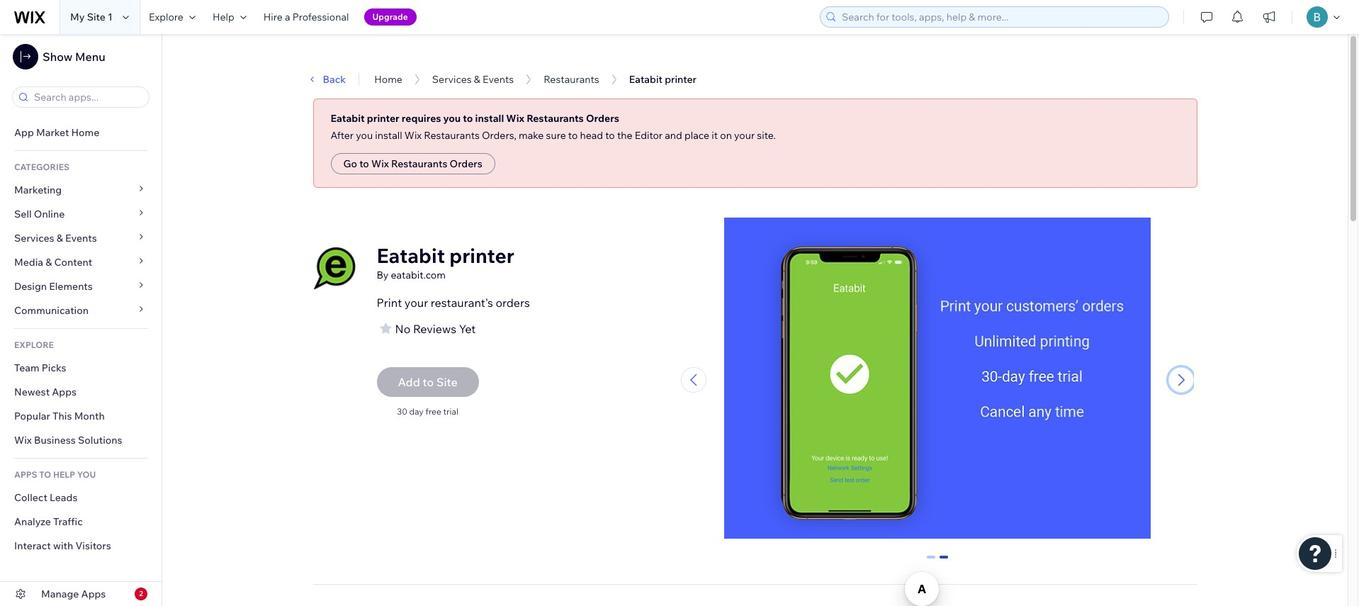 Task type: locate. For each thing, give the bounding box(es) containing it.
0 horizontal spatial install
[[375, 129, 403, 142]]

show
[[43, 50, 73, 64]]

printer
[[665, 73, 697, 86], [367, 112, 400, 125], [450, 243, 515, 268]]

home right market
[[71, 126, 99, 139]]

head
[[580, 129, 603, 142]]

services inside the services & events link
[[14, 232, 54, 245]]

0 vertical spatial services & events
[[432, 73, 514, 86]]

app market home
[[14, 126, 99, 139]]

orders up head at the left top of the page
[[586, 112, 620, 125]]

manage
[[41, 588, 79, 601]]

0 vertical spatial your
[[735, 129, 755, 142]]

online
[[34, 208, 65, 221]]

0 horizontal spatial services
[[14, 232, 54, 245]]

eatabit for eatabit printer by eatabit.com
[[377, 243, 445, 268]]

0 horizontal spatial 1
[[108, 11, 113, 23]]

1 horizontal spatial &
[[57, 232, 63, 245]]

0 horizontal spatial eatabit.com
[[271, 58, 326, 71]]

eatabit
[[629, 73, 663, 86], [331, 112, 365, 125], [377, 243, 445, 268]]

you right after
[[356, 129, 373, 142]]

1 vertical spatial orders
[[450, 157, 483, 170]]

wix
[[506, 112, 525, 125], [405, 129, 422, 142], [372, 157, 389, 170], [14, 434, 32, 447]]

sidebar element
[[0, 34, 162, 606]]

help
[[53, 469, 75, 480]]

1 horizontal spatial events
[[483, 73, 514, 86]]

show menu
[[43, 50, 105, 64]]

printer inside eatabit printer requires you to install wix restaurants orders after you install wix restaurants orders, make sure to head to the editor and place it on your site.
[[367, 112, 400, 125]]

solutions
[[78, 434, 122, 447]]

eatabit inside "eatabit printer by eatabit.com"
[[377, 243, 445, 268]]

sell
[[14, 208, 32, 221]]

0 horizontal spatial you
[[356, 129, 373, 142]]

1 vertical spatial eatabit.com
[[391, 269, 446, 281]]

eatabit.com
[[271, 58, 326, 71], [391, 269, 446, 281]]

1 vertical spatial eatabit
[[331, 112, 365, 125]]

wix business solutions link
[[0, 428, 162, 452]]

services & events link up orders, at the top
[[432, 73, 514, 86]]

eatabit printer preview 1 image
[[725, 218, 1152, 546]]

services down 'sell online'
[[14, 232, 54, 245]]

0 vertical spatial services
[[432, 73, 472, 86]]

0 vertical spatial printer
[[665, 73, 697, 86]]

collect leads
[[14, 491, 78, 504]]

0 horizontal spatial services & events link
[[0, 226, 162, 250]]

1 horizontal spatial install
[[475, 112, 504, 125]]

media & content link
[[0, 250, 162, 274]]

printer for eatabit printer by eatabit.com
[[450, 243, 515, 268]]

to
[[463, 112, 473, 125], [569, 129, 578, 142], [606, 129, 615, 142], [360, 157, 369, 170]]

marketing
[[14, 184, 62, 196]]

hire
[[264, 11, 283, 23]]

1 vertical spatial printer
[[367, 112, 400, 125]]

eatabit up editor
[[629, 73, 663, 86]]

printer up restaurant's at left
[[450, 243, 515, 268]]

2 horizontal spatial printer
[[665, 73, 697, 86]]

printer left requires
[[367, 112, 400, 125]]

events inside sidebar element
[[65, 232, 97, 245]]

home inside sidebar element
[[71, 126, 99, 139]]

eatabit inside eatabit printer requires you to install wix restaurants orders after you install wix restaurants orders, make sure to head to the editor and place it on your site.
[[331, 112, 365, 125]]

1
[[108, 11, 113, 23], [942, 556, 947, 568]]

0 horizontal spatial printer
[[367, 112, 400, 125]]

services & events link up content
[[0, 226, 162, 250]]

services & events up orders, at the top
[[432, 73, 514, 86]]

my site 1
[[70, 11, 113, 23]]

eatabit printer button
[[622, 69, 704, 90]]

a
[[285, 11, 290, 23]]

manage apps
[[41, 588, 106, 601]]

0 vertical spatial apps
[[52, 386, 77, 398]]

0 horizontal spatial events
[[65, 232, 97, 245]]

services
[[432, 73, 472, 86], [14, 232, 54, 245]]

wix up make
[[506, 112, 525, 125]]

0 horizontal spatial services & events
[[14, 232, 97, 245]]

eatabit for eatabit printer requires you to install wix restaurants orders after you install wix restaurants orders, make sure to head to the editor and place it on your site.
[[331, 112, 365, 125]]

printer up and
[[665, 73, 697, 86]]

events down sell online link
[[65, 232, 97, 245]]

0 vertical spatial events
[[483, 73, 514, 86]]

events
[[483, 73, 514, 86], [65, 232, 97, 245]]

restaurants
[[544, 73, 600, 86], [527, 112, 584, 125], [424, 129, 480, 142], [391, 157, 448, 170]]

1 vertical spatial services & events
[[14, 232, 97, 245]]

2 horizontal spatial eatabit
[[629, 73, 663, 86]]

to right go
[[360, 157, 369, 170]]

1 vertical spatial services
[[14, 232, 54, 245]]

printer inside "eatabit printer by eatabit.com"
[[450, 243, 515, 268]]

popular this month
[[14, 410, 105, 423]]

picks
[[42, 362, 66, 374]]

install up orders, at the top
[[475, 112, 504, 125]]

0
[[929, 556, 935, 568]]

sell online link
[[0, 202, 162, 226]]

2 vertical spatial &
[[45, 256, 52, 269]]

apps up this
[[52, 386, 77, 398]]

1 vertical spatial apps
[[81, 588, 106, 601]]

1 horizontal spatial services & events link
[[432, 73, 514, 86]]

to left the
[[606, 129, 615, 142]]

1 horizontal spatial home
[[374, 73, 403, 86]]

2 horizontal spatial &
[[474, 73, 481, 86]]

1 horizontal spatial you
[[443, 112, 461, 125]]

orders
[[496, 296, 530, 310]]

interact with visitors link
[[0, 534, 162, 558]]

month
[[74, 410, 105, 423]]

install
[[475, 112, 504, 125], [375, 129, 403, 142]]

2 vertical spatial eatabit
[[377, 243, 445, 268]]

1 horizontal spatial eatabit.com
[[391, 269, 446, 281]]

1 vertical spatial services & events link
[[0, 226, 162, 250]]

home
[[374, 73, 403, 86], [71, 126, 99, 139]]

apps right manage
[[81, 588, 106, 601]]

go
[[344, 157, 357, 170]]

popular
[[14, 410, 50, 423]]

business
[[34, 434, 76, 447]]

apps
[[52, 386, 77, 398], [81, 588, 106, 601]]

1 vertical spatial events
[[65, 232, 97, 245]]

apps for manage apps
[[81, 588, 106, 601]]

to inside button
[[360, 157, 369, 170]]

0 horizontal spatial your
[[405, 296, 428, 310]]

you right requires
[[443, 112, 461, 125]]

media
[[14, 256, 43, 269]]

explore
[[149, 11, 184, 23]]

reviews
[[413, 322, 457, 336]]

home up requires
[[374, 73, 403, 86]]

0 horizontal spatial &
[[45, 256, 52, 269]]

your right on
[[735, 129, 755, 142]]

install down requires
[[375, 129, 403, 142]]

analyze
[[14, 515, 51, 528]]

communication
[[14, 304, 91, 317]]

1 vertical spatial install
[[375, 129, 403, 142]]

1 right 0
[[942, 556, 947, 568]]

wix right go
[[372, 157, 389, 170]]

eatabit.com right the by
[[391, 269, 446, 281]]

1 horizontal spatial orders
[[586, 112, 620, 125]]

sure
[[546, 129, 566, 142]]

your right print
[[405, 296, 428, 310]]

events up orders, at the top
[[483, 73, 514, 86]]

site.
[[757, 129, 776, 142]]

eatabit printer
[[629, 73, 697, 86]]

0 vertical spatial 1
[[108, 11, 113, 23]]

0 vertical spatial services & events link
[[432, 73, 514, 86]]

1 right site
[[108, 11, 113, 23]]

services & events inside sidebar element
[[14, 232, 97, 245]]

wix down "popular"
[[14, 434, 32, 447]]

0 horizontal spatial eatabit
[[331, 112, 365, 125]]

wix down requires
[[405, 129, 422, 142]]

interact with visitors
[[14, 540, 111, 552]]

eatabit up the by
[[377, 243, 445, 268]]

0 vertical spatial eatabit
[[629, 73, 663, 86]]

apps
[[14, 469, 37, 480]]

1 horizontal spatial your
[[735, 129, 755, 142]]

0 vertical spatial orders
[[586, 112, 620, 125]]

services up requires
[[432, 73, 472, 86]]

0 vertical spatial you
[[443, 112, 461, 125]]

you
[[77, 469, 96, 480]]

eatabit up after
[[331, 112, 365, 125]]

1 vertical spatial you
[[356, 129, 373, 142]]

newest apps
[[14, 386, 77, 398]]

the
[[617, 129, 633, 142]]

1 horizontal spatial services
[[432, 73, 472, 86]]

make
[[519, 129, 544, 142]]

eatabit inside eatabit printer button
[[629, 73, 663, 86]]

0 vertical spatial &
[[474, 73, 481, 86]]

1 horizontal spatial eatabit
[[377, 243, 445, 268]]

content
[[54, 256, 92, 269]]

help
[[213, 11, 235, 23]]

explore
[[14, 340, 54, 350]]

eatabit for eatabit printer
[[629, 73, 663, 86]]

1 horizontal spatial apps
[[81, 588, 106, 601]]

orders down orders, at the top
[[450, 157, 483, 170]]

&
[[474, 73, 481, 86], [57, 232, 63, 245], [45, 256, 52, 269]]

wix inside sidebar element
[[14, 434, 32, 447]]

restaurant's
[[431, 296, 493, 310]]

eatabit.com inside "eatabit printer by eatabit.com"
[[391, 269, 446, 281]]

eatabit.com up back button
[[271, 58, 326, 71]]

go to wix restaurants orders
[[344, 157, 483, 170]]

services & events up media & content
[[14, 232, 97, 245]]

design
[[14, 280, 47, 293]]

you
[[443, 112, 461, 125], [356, 129, 373, 142]]

2 vertical spatial printer
[[450, 243, 515, 268]]

printer inside button
[[665, 73, 697, 86]]

30 day free trial
[[397, 406, 459, 417]]

0 horizontal spatial apps
[[52, 386, 77, 398]]

1 vertical spatial home
[[71, 126, 99, 139]]

0 horizontal spatial orders
[[450, 157, 483, 170]]

to right requires
[[463, 112, 473, 125]]

print your restaurant's orders
[[377, 296, 530, 310]]

1 vertical spatial 1
[[942, 556, 947, 568]]

professional
[[293, 11, 349, 23]]

0 horizontal spatial home
[[71, 126, 99, 139]]

1 horizontal spatial printer
[[450, 243, 515, 268]]



Task type: vqa. For each thing, say whether or not it's contained in the screenshot.
data.
no



Task type: describe. For each thing, give the bounding box(es) containing it.
hire a professional
[[264, 11, 349, 23]]

editor
[[635, 129, 663, 142]]

my
[[70, 11, 85, 23]]

upgrade button
[[364, 9, 417, 26]]

your inside eatabit printer requires you to install wix restaurants orders after you install wix restaurants orders, make sure to head to the editor and place it on your site.
[[735, 129, 755, 142]]

place
[[685, 129, 710, 142]]

0 vertical spatial home
[[374, 73, 403, 86]]

analyze traffic link
[[0, 510, 162, 534]]

1 vertical spatial your
[[405, 296, 428, 310]]

1 horizontal spatial services & events
[[432, 73, 514, 86]]

0 vertical spatial install
[[475, 112, 504, 125]]

market
[[36, 126, 69, 139]]

leads
[[50, 491, 78, 504]]

by
[[377, 269, 389, 281]]

1 horizontal spatial 1
[[942, 556, 947, 568]]

show menu button
[[13, 44, 105, 69]]

collect
[[14, 491, 47, 504]]

team picks
[[14, 362, 66, 374]]

this
[[52, 410, 72, 423]]

design elements link
[[0, 274, 162, 298]]

site
[[87, 11, 106, 23]]

eatabit printer logo image
[[313, 247, 356, 290]]

eatabit printer requires you to install wix restaurants orders after you install wix restaurants orders, make sure to head to the editor and place it on your site.
[[331, 112, 776, 142]]

apps for newest apps
[[52, 386, 77, 398]]

apps to help you
[[14, 469, 96, 480]]

wix business solutions
[[14, 434, 122, 447]]

traffic
[[53, 515, 83, 528]]

2
[[139, 589, 143, 598]]

communication link
[[0, 298, 162, 323]]

app
[[14, 126, 34, 139]]

interact
[[14, 540, 51, 552]]

upgrade
[[373, 11, 408, 22]]

requires
[[402, 112, 441, 125]]

orders inside eatabit printer requires you to install wix restaurants orders after you install wix restaurants orders, make sure to head to the editor and place it on your site.
[[586, 112, 620, 125]]

marketing link
[[0, 178, 162, 202]]

restaurants link
[[544, 73, 600, 86]]

on
[[721, 129, 732, 142]]

trial
[[444, 406, 459, 417]]

orders inside button
[[450, 157, 483, 170]]

collect leads link
[[0, 486, 162, 510]]

Search apps... field
[[30, 87, 145, 107]]

design elements
[[14, 280, 93, 293]]

Search for tools, apps, help & more... field
[[838, 7, 1165, 27]]

to right sure
[[569, 129, 578, 142]]

wix inside button
[[372, 157, 389, 170]]

categories
[[14, 162, 70, 172]]

elements
[[49, 280, 93, 293]]

media & content
[[14, 256, 92, 269]]

visitors
[[75, 540, 111, 552]]

day
[[409, 406, 424, 417]]

newest
[[14, 386, 50, 398]]

home link
[[374, 73, 403, 86]]

0 vertical spatial eatabit.com
[[271, 58, 326, 71]]

go to wix restaurants orders button
[[331, 153, 495, 174]]

to
[[39, 469, 51, 480]]

and
[[665, 129, 683, 142]]

menu
[[75, 50, 105, 64]]

1 vertical spatial &
[[57, 232, 63, 245]]

help button
[[204, 0, 255, 34]]

after
[[331, 129, 354, 142]]

newest apps link
[[0, 380, 162, 404]]

eatabit printer by eatabit.com
[[377, 243, 515, 281]]

with
[[53, 540, 73, 552]]

0 1
[[929, 556, 947, 568]]

yet
[[459, 322, 476, 336]]

app market home link
[[0, 121, 162, 145]]

popular this month link
[[0, 404, 162, 428]]

back button
[[306, 73, 346, 86]]

restaurants inside button
[[391, 157, 448, 170]]

team
[[14, 362, 39, 374]]

back
[[323, 73, 346, 86]]

printer for eatabit printer requires you to install wix restaurants orders after you install wix restaurants orders, make sure to head to the editor and place it on your site.
[[367, 112, 400, 125]]

team picks link
[[0, 356, 162, 380]]

printer for eatabit printer
[[665, 73, 697, 86]]

30
[[397, 406, 408, 417]]

hire a professional link
[[255, 0, 358, 34]]

no
[[395, 322, 411, 336]]

it
[[712, 129, 718, 142]]

orders,
[[482, 129, 517, 142]]



